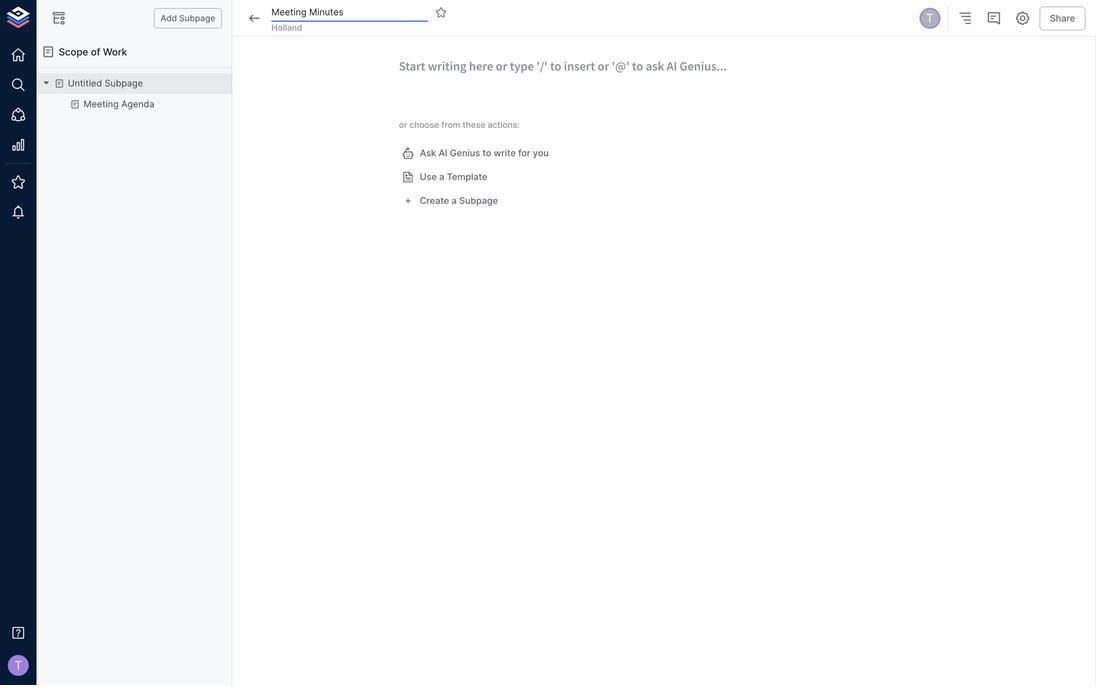 Task type: locate. For each thing, give the bounding box(es) containing it.
settings image
[[1015, 10, 1030, 26]]

1 vertical spatial t
[[14, 658, 22, 673]]

a inside 'button'
[[452, 195, 457, 206]]

0 vertical spatial t
[[926, 11, 934, 25]]

you
[[533, 148, 549, 159]]

subpage
[[179, 13, 215, 23], [105, 78, 143, 89], [459, 195, 498, 206]]

ask
[[420, 148, 436, 159]]

hide wiki image
[[51, 10, 67, 26]]

scope
[[59, 46, 88, 58]]

subpage up meeting agenda
[[105, 78, 143, 89]]

0 horizontal spatial t button
[[4, 651, 33, 680]]

work
[[103, 46, 127, 58]]

meeting
[[84, 99, 119, 110]]

0 vertical spatial a
[[439, 171, 444, 182]]

add
[[161, 13, 177, 23]]

subpage down template
[[459, 195, 498, 206]]

None text field
[[271, 3, 428, 22]]

or
[[399, 120, 407, 130]]

table of contents image
[[957, 10, 973, 26]]

0 horizontal spatial t
[[14, 658, 22, 673]]

subpage inside button
[[179, 13, 215, 23]]

2 vertical spatial subpage
[[459, 195, 498, 206]]

0 horizontal spatial a
[[439, 171, 444, 182]]

0 vertical spatial subpage
[[179, 13, 215, 23]]

2 horizontal spatial subpage
[[459, 195, 498, 206]]

of
[[91, 46, 100, 58]]

1 horizontal spatial subpage
[[179, 13, 215, 23]]

to
[[483, 148, 491, 159]]

1 vertical spatial t button
[[4, 651, 33, 680]]

1 horizontal spatial t button
[[918, 6, 942, 31]]

use
[[420, 171, 437, 182]]

use a template button
[[399, 165, 493, 189]]

0 vertical spatial t button
[[918, 6, 942, 31]]

1 horizontal spatial t
[[926, 11, 934, 25]]

scope of work link
[[37, 37, 232, 68]]

a inside 'button'
[[439, 171, 444, 182]]

a right create
[[452, 195, 457, 206]]

untitled subpage
[[68, 78, 143, 89]]

create a subpage button
[[399, 189, 503, 213]]

share button
[[1040, 6, 1086, 30]]

a for create
[[452, 195, 457, 206]]

0 horizontal spatial subpage
[[105, 78, 143, 89]]

these
[[463, 120, 485, 130]]

subpage right "add"
[[179, 13, 215, 23]]

untitled subpage link
[[68, 77, 143, 90]]

holland link
[[271, 22, 302, 34]]

1 vertical spatial subpage
[[105, 78, 143, 89]]

t button
[[918, 6, 942, 31], [4, 651, 33, 680]]

share
[[1050, 13, 1075, 24]]

from
[[442, 120, 460, 130]]

a right use
[[439, 171, 444, 182]]

1 vertical spatial a
[[452, 195, 457, 206]]

t
[[926, 11, 934, 25], [14, 658, 22, 673]]

a
[[439, 171, 444, 182], [452, 195, 457, 206]]

meeting agenda
[[84, 99, 154, 110]]

a for use
[[439, 171, 444, 182]]

write
[[494, 148, 516, 159]]

1 horizontal spatial a
[[452, 195, 457, 206]]



Task type: vqa. For each thing, say whether or not it's contained in the screenshot.
remove favorite icon
no



Task type: describe. For each thing, give the bounding box(es) containing it.
create
[[420, 195, 449, 206]]

create a subpage
[[420, 195, 498, 206]]

ask ai genius to write for you
[[420, 148, 549, 159]]

or choose from these actions:
[[399, 120, 520, 130]]

subpage inside 'button'
[[459, 195, 498, 206]]

template
[[447, 171, 487, 182]]

genius
[[450, 148, 480, 159]]

holland
[[271, 22, 302, 33]]

meeting agenda link
[[84, 98, 154, 111]]

ai
[[439, 148, 447, 159]]

go back image
[[247, 10, 262, 26]]

subpage for add subpage
[[179, 13, 215, 23]]

ask ai genius to write for you button
[[399, 141, 554, 165]]

add subpage button
[[154, 8, 222, 28]]

choose
[[410, 120, 439, 130]]

untitled
[[68, 78, 102, 89]]

comments image
[[986, 10, 1002, 26]]

scope of work
[[59, 46, 127, 58]]

favorite image
[[435, 6, 447, 18]]

subpage for untitled subpage
[[105, 78, 143, 89]]

add subpage
[[161, 13, 215, 23]]

use a template
[[420, 171, 487, 182]]

actions:
[[488, 120, 520, 130]]

agenda
[[121, 99, 154, 110]]

for
[[518, 148, 530, 159]]



